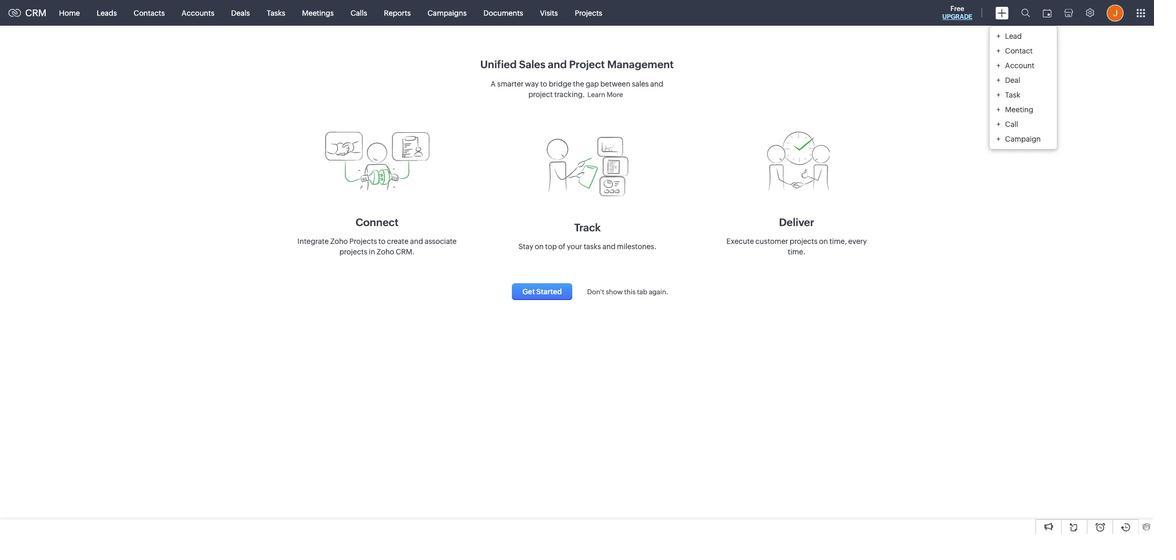 Task type: describe. For each thing, give the bounding box(es) containing it.
create menu image
[[996, 7, 1009, 19]]

of
[[559, 242, 566, 251]]

projects inside integrate zoho projects to create and associate projects in zoho crm.
[[350, 237, 377, 246]]

+ lead
[[997, 32, 1022, 40]]

your
[[567, 242, 582, 251]]

don't show this tab again.
[[587, 288, 669, 296]]

home link
[[51, 0, 88, 25]]

0 horizontal spatial on
[[535, 242, 544, 251]]

campaign
[[1005, 135, 1041, 143]]

milestones.
[[617, 242, 657, 251]]

management
[[607, 58, 674, 70]]

+ contact
[[997, 46, 1033, 55]]

smarter
[[497, 80, 524, 88]]

1 vertical spatial zoho
[[377, 248, 394, 256]]

started
[[537, 288, 562, 296]]

6 menu item from the top
[[990, 102, 1057, 117]]

leads
[[97, 9, 117, 17]]

projects link
[[567, 0, 611, 25]]

learn
[[588, 91, 606, 99]]

tasks link
[[258, 0, 294, 25]]

upgrade
[[943, 13, 973, 20]]

reports link
[[376, 0, 419, 25]]

stay
[[519, 242, 534, 251]]

create
[[387, 237, 409, 246]]

campaigns
[[428, 9, 467, 17]]

+ for + campaign
[[997, 135, 1001, 143]]

call
[[1005, 120, 1019, 128]]

free
[[951, 5, 965, 13]]

execute customer projects on time, every time.
[[727, 237, 867, 256]]

task
[[1005, 91, 1021, 99]]

get
[[523, 288, 535, 296]]

7 menu item from the top
[[990, 117, 1057, 132]]

associate
[[425, 237, 457, 246]]

account
[[1005, 61, 1035, 70]]

+ task
[[997, 91, 1021, 99]]

meetings link
[[294, 0, 342, 25]]

and inside a smarter way to bridge the gap between sales and project tracking.
[[651, 80, 664, 88]]

calendar image
[[1043, 9, 1052, 17]]

+ for + call
[[997, 120, 1001, 128]]

sales
[[632, 80, 649, 88]]

+ call
[[997, 120, 1019, 128]]

2 menu item from the top
[[990, 43, 1057, 58]]

top
[[545, 242, 557, 251]]

get started link
[[512, 283, 573, 300]]

+ meeting
[[997, 105, 1034, 114]]

+ account
[[997, 61, 1035, 70]]

reports
[[384, 9, 411, 17]]

stay on top of your tasks and milestones.
[[519, 242, 657, 251]]

calls
[[351, 9, 367, 17]]

documents link
[[475, 0, 532, 25]]

create menu element
[[990, 0, 1015, 25]]

more
[[607, 91, 623, 99]]

visits
[[540, 9, 558, 17]]

search image
[[1022, 8, 1031, 17]]

tasks
[[584, 242, 601, 251]]

search element
[[1015, 0, 1037, 26]]

a
[[491, 80, 496, 88]]

don't show this tab again. link
[[577, 288, 669, 296]]

gap
[[586, 80, 599, 88]]

between
[[601, 80, 631, 88]]

projects inside execute customer projects on time, every time.
[[790, 237, 818, 246]]

deals
[[231, 9, 250, 17]]

crm.
[[396, 248, 415, 256]]

1 menu item from the top
[[990, 29, 1057, 43]]

+ for + contact
[[997, 46, 1001, 55]]

free upgrade
[[943, 5, 973, 20]]

projects inside integrate zoho projects to create and associate projects in zoho crm.
[[340, 248, 367, 256]]

campaigns link
[[419, 0, 475, 25]]

sales
[[519, 58, 546, 70]]

time,
[[830, 237, 847, 246]]

and inside integrate zoho projects to create and associate projects in zoho crm.
[[410, 237, 423, 246]]

crm link
[[8, 7, 47, 18]]

+ for + task
[[997, 91, 1001, 99]]

learn more
[[588, 91, 623, 99]]

contacts link
[[125, 0, 173, 25]]



Task type: vqa. For each thing, say whether or not it's contained in the screenshot.
From
no



Task type: locate. For each thing, give the bounding box(es) containing it.
projects left in
[[340, 248, 367, 256]]

project
[[529, 90, 553, 99]]

customer
[[756, 237, 789, 246]]

0 vertical spatial projects
[[790, 237, 818, 246]]

projects up in
[[350, 237, 377, 246]]

tab
[[637, 288, 648, 296]]

to up project
[[540, 80, 547, 88]]

and up crm.
[[410, 237, 423, 246]]

and
[[548, 58, 567, 70], [651, 80, 664, 88], [410, 237, 423, 246], [603, 242, 616, 251]]

show
[[606, 288, 623, 296]]

projects up time.
[[790, 237, 818, 246]]

connect
[[356, 216, 399, 228]]

on inside execute customer projects on time, every time.
[[819, 237, 828, 246]]

in
[[369, 248, 375, 256]]

1 horizontal spatial projects
[[575, 9, 603, 17]]

projects right visits link
[[575, 9, 603, 17]]

2 + from the top
[[997, 46, 1001, 55]]

menu item down call
[[990, 132, 1057, 146]]

to left create
[[379, 237, 386, 246]]

1 + from the top
[[997, 32, 1001, 40]]

menu item down contact
[[990, 58, 1057, 73]]

learn more link
[[585, 88, 626, 101]]

execute
[[727, 237, 754, 246]]

6 + from the top
[[997, 105, 1001, 114]]

crm
[[25, 7, 47, 18]]

unified
[[480, 58, 517, 70]]

on
[[819, 237, 828, 246], [535, 242, 544, 251]]

deliver
[[779, 216, 815, 228]]

integrate zoho projects to create and associate projects in zoho crm.
[[298, 237, 457, 256]]

+ left deal
[[997, 76, 1001, 84]]

a smarter way to bridge the gap between sales and project tracking.
[[491, 80, 664, 99]]

tasks
[[267, 9, 285, 17]]

accounts
[[182, 9, 214, 17]]

+ down + call
[[997, 135, 1001, 143]]

8 menu item from the top
[[990, 132, 1057, 146]]

integrate
[[298, 237, 329, 246]]

menu item
[[990, 29, 1057, 43], [990, 43, 1057, 58], [990, 58, 1057, 73], [990, 73, 1057, 87], [990, 87, 1057, 102], [990, 102, 1057, 117], [990, 117, 1057, 132], [990, 132, 1057, 146]]

+ left task
[[997, 91, 1001, 99]]

0 vertical spatial to
[[540, 80, 547, 88]]

to inside integrate zoho projects to create and associate projects in zoho crm.
[[379, 237, 386, 246]]

meeting
[[1005, 105, 1034, 114]]

1 vertical spatial projects
[[340, 248, 367, 256]]

project
[[569, 58, 605, 70]]

+ left call
[[997, 120, 1001, 128]]

1 vertical spatial to
[[379, 237, 386, 246]]

3 + from the top
[[997, 61, 1001, 70]]

+ for + deal
[[997, 76, 1001, 84]]

time.
[[788, 248, 806, 256]]

profile element
[[1101, 0, 1130, 25]]

+ down + lead on the top of the page
[[997, 46, 1001, 55]]

zoho right the integrate
[[330, 237, 348, 246]]

0 vertical spatial zoho
[[330, 237, 348, 246]]

don't
[[587, 288, 605, 296]]

3 menu item from the top
[[990, 58, 1057, 73]]

menu item up contact
[[990, 29, 1057, 43]]

contacts
[[134, 9, 165, 17]]

projects
[[790, 237, 818, 246], [340, 248, 367, 256]]

deals link
[[223, 0, 258, 25]]

again.
[[649, 288, 669, 296]]

documents
[[484, 9, 523, 17]]

0 horizontal spatial to
[[379, 237, 386, 246]]

menu item up campaign
[[990, 117, 1057, 132]]

+ for + account
[[997, 61, 1001, 70]]

menu item up "account"
[[990, 43, 1057, 58]]

5 menu item from the top
[[990, 87, 1057, 102]]

0 horizontal spatial projects
[[340, 248, 367, 256]]

deal
[[1005, 76, 1021, 84]]

to inside a smarter way to bridge the gap between sales and project tracking.
[[540, 80, 547, 88]]

to for connect
[[379, 237, 386, 246]]

projects
[[575, 9, 603, 17], [350, 237, 377, 246]]

+ up + call
[[997, 105, 1001, 114]]

menu item up meeting
[[990, 87, 1057, 102]]

on left time,
[[819, 237, 828, 246]]

+
[[997, 32, 1001, 40], [997, 46, 1001, 55], [997, 61, 1001, 70], [997, 76, 1001, 84], [997, 91, 1001, 99], [997, 105, 1001, 114], [997, 120, 1001, 128], [997, 135, 1001, 143]]

0 horizontal spatial projects
[[350, 237, 377, 246]]

1 horizontal spatial projects
[[790, 237, 818, 246]]

+ deal
[[997, 76, 1021, 84]]

visits link
[[532, 0, 567, 25]]

8 + from the top
[[997, 135, 1001, 143]]

leads link
[[88, 0, 125, 25]]

and right sales
[[651, 80, 664, 88]]

0 horizontal spatial zoho
[[330, 237, 348, 246]]

5 + from the top
[[997, 91, 1001, 99]]

menu item down "account"
[[990, 73, 1057, 87]]

and up bridge
[[548, 58, 567, 70]]

zoho right in
[[377, 248, 394, 256]]

4 menu item from the top
[[990, 73, 1057, 87]]

home
[[59, 9, 80, 17]]

contact
[[1005, 46, 1033, 55]]

and right tasks
[[603, 242, 616, 251]]

1 horizontal spatial to
[[540, 80, 547, 88]]

profile image
[[1107, 4, 1124, 21]]

get started
[[523, 288, 562, 296]]

the
[[573, 80, 584, 88]]

meetings
[[302, 9, 334, 17]]

every
[[849, 237, 867, 246]]

1 horizontal spatial on
[[819, 237, 828, 246]]

4 + from the top
[[997, 76, 1001, 84]]

track
[[574, 221, 601, 233]]

+ for + lead
[[997, 32, 1001, 40]]

+ up + deal at the right top of page
[[997, 61, 1001, 70]]

lead
[[1005, 32, 1022, 40]]

bridge
[[549, 80, 572, 88]]

accounts link
[[173, 0, 223, 25]]

to
[[540, 80, 547, 88], [379, 237, 386, 246]]

+ for + meeting
[[997, 105, 1001, 114]]

unified sales and project management
[[480, 58, 674, 70]]

7 + from the top
[[997, 120, 1001, 128]]

tracking.
[[555, 90, 585, 99]]

+ campaign
[[997, 135, 1041, 143]]

0 vertical spatial projects
[[575, 9, 603, 17]]

1 horizontal spatial zoho
[[377, 248, 394, 256]]

menu item down task
[[990, 102, 1057, 117]]

to for unified sales and project management
[[540, 80, 547, 88]]

calls link
[[342, 0, 376, 25]]

1 vertical spatial projects
[[350, 237, 377, 246]]

+ left lead
[[997, 32, 1001, 40]]

way
[[525, 80, 539, 88]]

on left top
[[535, 242, 544, 251]]

this
[[624, 288, 636, 296]]



